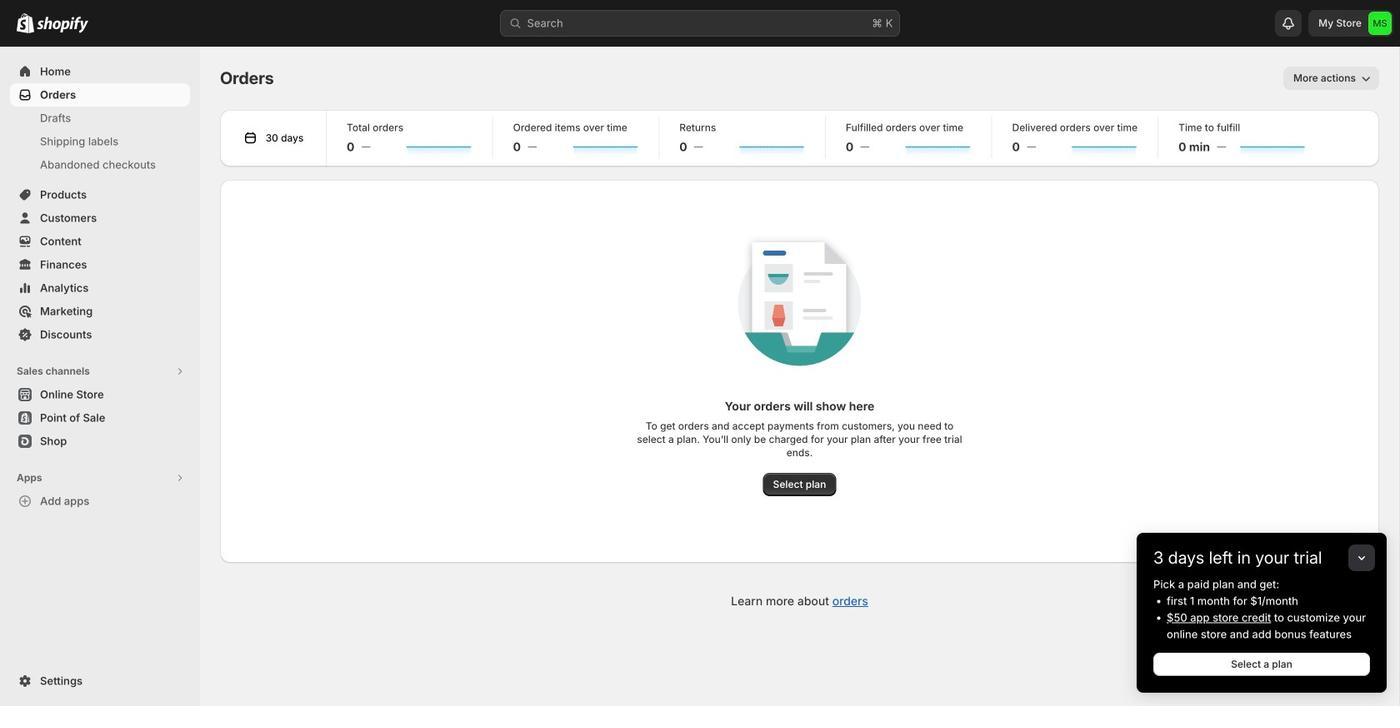 Task type: locate. For each thing, give the bounding box(es) containing it.
shopify image
[[37, 16, 88, 33]]

shopify image
[[17, 13, 34, 33]]

my store image
[[1369, 12, 1392, 35]]



Task type: vqa. For each thing, say whether or not it's contained in the screenshot.
Custom
no



